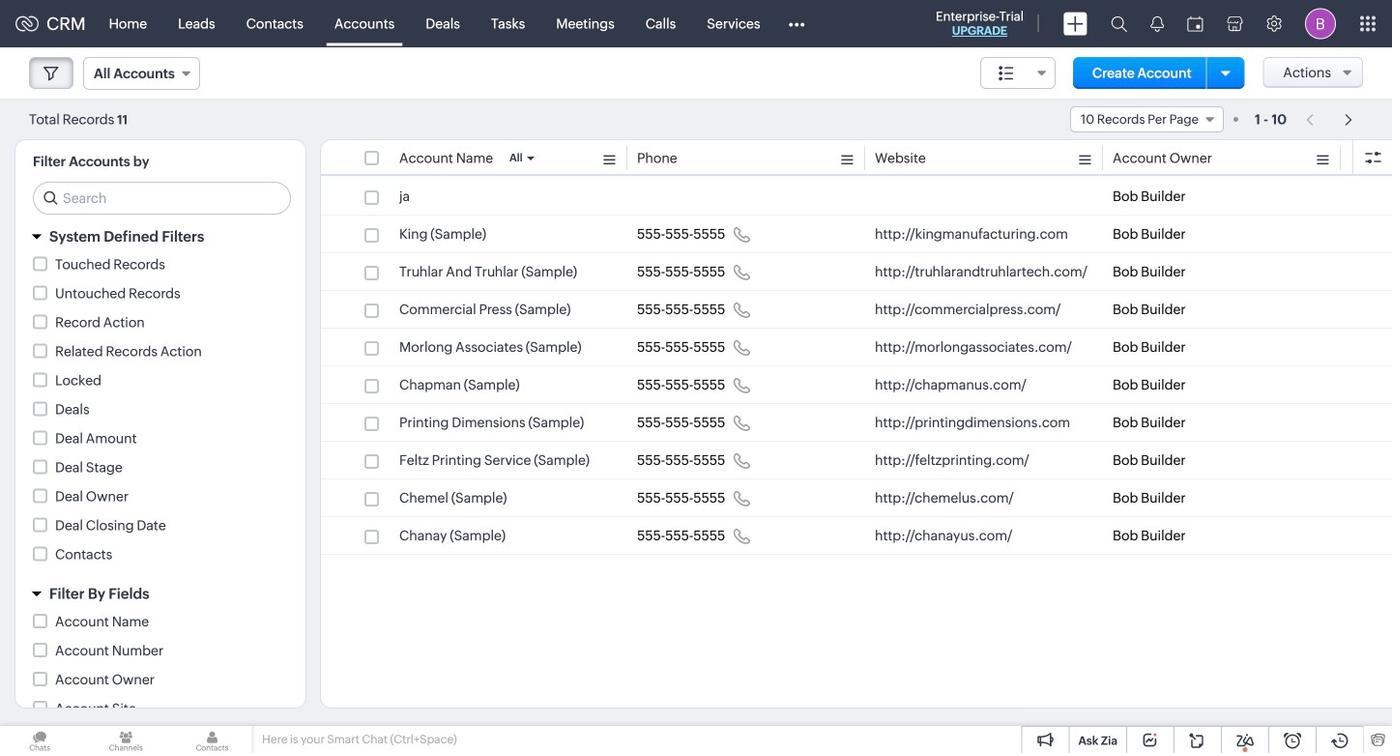 Task type: locate. For each thing, give the bounding box(es) containing it.
channels image
[[86, 726, 166, 753]]

logo image
[[15, 16, 39, 31]]

contacts image
[[172, 726, 252, 753]]

none field the size
[[980, 57, 1056, 89]]

profile image
[[1305, 8, 1336, 39]]

profile element
[[1293, 0, 1348, 47]]

chats image
[[0, 726, 79, 753]]

row group
[[321, 178, 1392, 555]]

Search text field
[[34, 183, 290, 214]]

None field
[[83, 57, 200, 90], [980, 57, 1056, 89], [1070, 106, 1224, 132], [83, 57, 200, 90], [1070, 106, 1224, 132]]

size image
[[999, 65, 1014, 82]]



Task type: describe. For each thing, give the bounding box(es) containing it.
signals image
[[1150, 15, 1164, 32]]

create menu image
[[1063, 12, 1088, 35]]

signals element
[[1139, 0, 1176, 47]]

search image
[[1111, 15, 1127, 32]]

create menu element
[[1052, 0, 1099, 47]]

search element
[[1099, 0, 1139, 47]]

calendar image
[[1187, 16, 1204, 31]]

Other Modules field
[[776, 8, 817, 39]]



